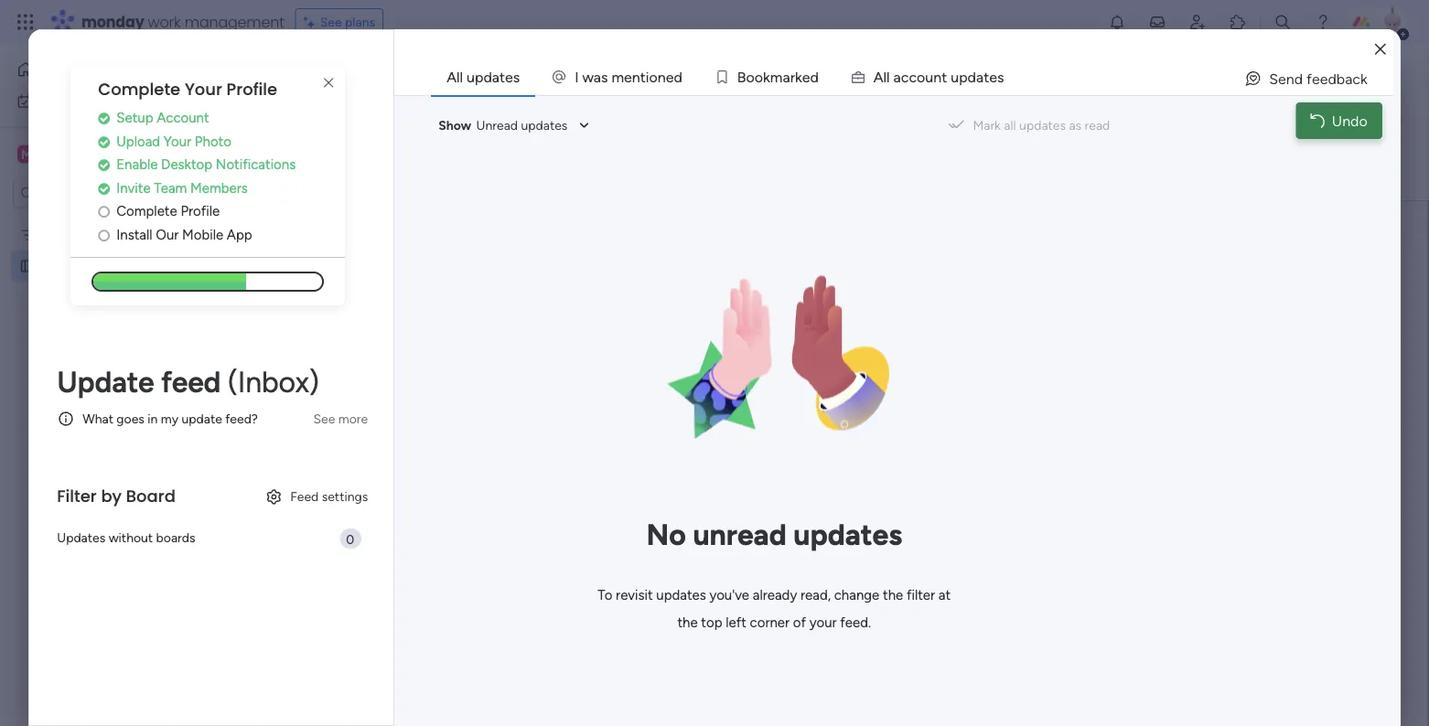 Task type: vqa. For each thing, say whether or not it's contained in the screenshot.
See in the button
yes



Task type: locate. For each thing, give the bounding box(es) containing it.
apps image
[[1229, 13, 1247, 31]]

0 horizontal spatial n
[[632, 68, 640, 86]]

option
[[0, 219, 233, 222]]

1 vertical spatial at
[[939, 587, 951, 604]]

1 c from the left
[[901, 68, 909, 86]]

u right a
[[951, 68, 959, 86]]

your inside upload your photo link
[[164, 133, 191, 149]]

Search in workspace field
[[38, 183, 153, 204]]

e left i
[[624, 68, 632, 86]]

0 horizontal spatial invite
[[116, 180, 151, 196]]

updates up top
[[656, 587, 706, 604]]

0 horizontal spatial /
[[1325, 113, 1330, 129]]

0 horizontal spatial u
[[925, 68, 934, 86]]

n left i
[[632, 68, 640, 86]]

u left p
[[925, 68, 934, 86]]

0 vertical spatial profile
[[227, 78, 277, 101]]

a inside with these result, we hope to have a better pulse on wellness at our organization and bring your relevant programming to better support you.
[[814, 363, 822, 380]]

1 horizontal spatial board
[[126, 485, 176, 508]]

see for see plans
[[320, 14, 342, 30]]

c
[[901, 68, 909, 86], [909, 68, 917, 86]]

list box
[[0, 216, 233, 529]]

2 m from the left
[[770, 68, 783, 86]]

invite team members link
[[98, 178, 345, 198]]

powered by
[[367, 161, 444, 178]]

0 horizontal spatial survey
[[166, 259, 204, 274]]

lottie animation image
[[628, 210, 921, 503]]

collapse board header image
[[1383, 113, 1397, 128]]

board
[[71, 227, 105, 243], [126, 485, 176, 508]]

complete profile
[[116, 203, 220, 219]]

1 vertical spatial /
[[1325, 113, 1330, 129]]

a right have at the right of the page
[[814, 363, 822, 380]]

complete for complete profile
[[116, 203, 177, 219]]

0 vertical spatial circle o image
[[98, 205, 110, 219]]

2 n from the left
[[658, 68, 666, 86]]

your for profile
[[185, 78, 222, 101]]

1 vertical spatial profile
[[181, 203, 220, 219]]

updates right unread
[[521, 118, 568, 133]]

you right if
[[687, 326, 711, 343]]

0 vertical spatial in
[[763, 289, 774, 307]]

0 vertical spatial work
[[148, 11, 181, 32]]

updates for no unread updates
[[794, 517, 902, 552]]

form inside button
[[311, 162, 338, 177]]

/ inside button
[[1344, 71, 1349, 86]]

0 vertical spatial being
[[499, 58, 582, 99]]

1 vertical spatial by
[[101, 485, 122, 508]]

your inside to revisit updates you've already read, change the filter at the top left corner of your feed.
[[810, 614, 837, 631]]

board inside 'list box'
[[71, 227, 105, 243]]

3 check circle image from the top
[[98, 181, 110, 195]]

0 horizontal spatial at
[[939, 587, 951, 604]]

0 horizontal spatial t
[[640, 68, 646, 86]]

update feed (inbox)
[[57, 364, 319, 400]]

check circle image inside enable desktop notifications link
[[98, 158, 110, 172]]

check circle image
[[98, 135, 110, 149], [98, 158, 110, 172], [98, 181, 110, 195]]

tab list containing all updates
[[431, 59, 1393, 95]]

updates up change
[[794, 517, 902, 552]]

your down the this
[[777, 308, 806, 325]]

0 horizontal spatial employee well-being survey
[[43, 259, 204, 274]]

our
[[156, 226, 179, 243]]

by right powered
[[428, 161, 444, 178]]

at inside to revisit updates you've already read, change the filter at the top left corner of your feed.
[[939, 587, 951, 604]]

that
[[1027, 289, 1054, 307]]

1 vertical spatial well-
[[103, 259, 131, 274]]

you
[[628, 289, 652, 307], [1057, 289, 1081, 307], [687, 326, 711, 343]]

the up if
[[679, 308, 701, 325]]

my work button
[[11, 86, 197, 116]]

the right 'anonymous'
[[1056, 308, 1077, 325]]

1 horizontal spatial form
[[704, 308, 735, 325]]

1 vertical spatial see
[[313, 411, 335, 427]]

employee inside 'list box'
[[43, 259, 100, 274]]

n left p
[[934, 68, 942, 86]]

see left more
[[313, 411, 335, 427]]

a right 'b'
[[783, 68, 790, 86]]

o
[[649, 68, 658, 86], [746, 68, 755, 86], [755, 68, 763, 86], [917, 68, 925, 86]]

or
[[849, 308, 862, 325]]

0 horizontal spatial better
[[825, 363, 865, 380]]

to down 'on'
[[912, 381, 926, 398]]

work right my on the left top of the page
[[61, 93, 89, 109]]

complete up install
[[116, 203, 177, 219]]

at right filter
[[939, 587, 951, 604]]

0 horizontal spatial you
[[628, 289, 652, 307]]

1 horizontal spatial to
[[912, 381, 926, 398]]

out
[[631, 308, 653, 325]]

2 u from the left
[[951, 68, 959, 86]]

/ left 1
[[1344, 71, 1349, 86]]

survey
[[589, 58, 684, 99], [166, 259, 204, 274]]

work inside button
[[61, 93, 89, 109]]

you up out
[[628, 289, 652, 307]]

bring
[[698, 381, 731, 398]]

these
[[620, 363, 657, 380]]

2 vertical spatial your
[[810, 614, 837, 631]]

0 horizontal spatial s
[[601, 68, 608, 86]]

being inside 'list box'
[[131, 259, 163, 274]]

form form
[[242, 201, 1428, 727]]

1 horizontal spatial /
[[1344, 71, 1349, 86]]

1 horizontal spatial s
[[997, 68, 1004, 86]]

a right a
[[894, 68, 901, 86]]

4 e from the left
[[989, 68, 997, 86]]

my
[[40, 93, 58, 109]]

lottie animation element
[[628, 210, 921, 503]]

survey inside 'list box'
[[166, 259, 204, 274]]

members
[[190, 180, 248, 196]]

1 horizontal spatial better
[[930, 381, 970, 398]]

well- down install
[[103, 259, 131, 274]]

1 horizontal spatial invite
[[1309, 71, 1340, 86]]

2 horizontal spatial n
[[934, 68, 942, 86]]

inbox image
[[1148, 13, 1167, 31]]

you right that
[[1057, 289, 1081, 307]]

1 vertical spatial your
[[164, 133, 191, 149]]

1 k from the left
[[763, 68, 770, 86]]

1 horizontal spatial your
[[777, 308, 806, 325]]

0 vertical spatial complete
[[98, 78, 180, 101]]

without
[[109, 530, 153, 546]]

better
[[825, 363, 865, 380], [930, 381, 970, 398]]

0 vertical spatial see
[[320, 14, 342, 30]]

being down install
[[131, 259, 163, 274]]

public board image
[[19, 258, 37, 275]]

employee wellbeing survey
[[586, 246, 994, 287]]

m left r
[[770, 68, 783, 86]]

d
[[674, 68, 682, 86], [810, 68, 819, 86], [968, 68, 976, 86]]

your down account
[[164, 133, 191, 149]]

all updates link
[[432, 59, 535, 94]]

0 vertical spatial to
[[763, 363, 776, 380]]

1 horizontal spatial k
[[795, 68, 802, 86]]

tab list
[[431, 59, 1393, 95]]

m left i
[[612, 68, 624, 86]]

0 horizontal spatial d
[[674, 68, 682, 86]]

2 s from the left
[[997, 68, 1004, 86]]

workspace selection element
[[17, 143, 153, 167]]

board up without
[[126, 485, 176, 508]]

unread
[[693, 517, 787, 552]]

0 horizontal spatial work
[[61, 93, 89, 109]]

2 circle o image from the top
[[98, 228, 110, 242]]

complete up setup
[[98, 78, 180, 101]]

1 vertical spatial in
[[148, 411, 158, 427]]

2 vertical spatial check circle image
[[98, 181, 110, 195]]

0 vertical spatial employee well-being survey
[[278, 58, 684, 99]]

1 vertical spatial survey
[[166, 259, 204, 274]]

0 horizontal spatial m
[[612, 68, 624, 86]]

your right of
[[810, 614, 837, 631]]

n
[[632, 68, 640, 86], [658, 68, 666, 86], [934, 68, 942, 86]]

my work
[[40, 93, 89, 109]]

o left p
[[917, 68, 925, 86]]

2 check circle image from the top
[[98, 158, 110, 172]]

0 horizontal spatial your
[[734, 381, 763, 398]]

check circle image down check circle icon at the left of the page
[[98, 135, 110, 149]]

check circle image down "main workspace"
[[98, 181, 110, 195]]

1 horizontal spatial in
[[763, 289, 774, 307]]

notifications image
[[1108, 13, 1126, 31]]

m
[[612, 68, 624, 86], [770, 68, 783, 86]]

0 horizontal spatial board
[[71, 227, 105, 243]]

0 vertical spatial at
[[986, 363, 999, 380]]

1 horizontal spatial being
[[499, 58, 582, 99]]

t right w
[[640, 68, 646, 86]]

1 n from the left
[[632, 68, 640, 86]]

in left 'my'
[[148, 411, 158, 427]]

1 vertical spatial check circle image
[[98, 158, 110, 172]]

4 o from the left
[[917, 68, 925, 86]]

plans
[[345, 14, 375, 30]]

your down the hope
[[734, 381, 763, 398]]

circle o image inside install our mobile app link
[[98, 228, 110, 242]]

form down participating
[[704, 308, 735, 325]]

wellbeing
[[739, 246, 886, 287]]

invite inside button
[[1309, 71, 1340, 86]]

profile
[[227, 78, 277, 101], [181, 203, 220, 219]]

employee well-being survey down install
[[43, 259, 204, 274]]

1 horizontal spatial by
[[428, 161, 444, 178]]

0 vertical spatial your
[[185, 78, 222, 101]]

by for powered
[[428, 161, 444, 178]]

0 horizontal spatial form
[[311, 162, 338, 177]]

by
[[428, 161, 444, 178], [101, 485, 122, 508]]

profile up setup account link
[[227, 78, 277, 101]]

1 horizontal spatial well-
[[427, 58, 499, 99]]

1 horizontal spatial at
[[986, 363, 999, 380]]

monday work management
[[81, 11, 284, 32]]

1 m from the left
[[612, 68, 624, 86]]

1 check circle image from the top
[[98, 135, 110, 149]]

1 horizontal spatial u
[[951, 68, 959, 86]]

invite / 1 button
[[1275, 64, 1365, 93]]

upload
[[116, 133, 160, 149]]

you've
[[710, 587, 750, 604]]

employee up out
[[586, 246, 731, 287]]

form right edit
[[311, 162, 338, 177]]

work
[[148, 11, 181, 32], [61, 93, 89, 109]]

s right p
[[997, 68, 1004, 86]]

send feedback
[[1269, 70, 1368, 87]]

employee
[[278, 58, 420, 99], [586, 246, 731, 287], [43, 259, 100, 274]]

1 d from the left
[[674, 68, 682, 86]]

dapulse integrations image
[[1053, 114, 1066, 128]]

None field
[[585, 382, 1076, 419]]

1 horizontal spatial profile
[[227, 78, 277, 101]]

1 vertical spatial being
[[131, 259, 163, 274]]

being left w
[[499, 58, 582, 99]]

3 o from the left
[[755, 68, 763, 86]]

in
[[763, 289, 774, 307], [148, 411, 158, 427]]

check circle image up 'search in workspace' field
[[98, 158, 110, 172]]

filter
[[907, 587, 935, 604]]

employee well-being survey up unread
[[278, 58, 684, 99]]

upload your photo
[[116, 133, 231, 149]]

to revisit updates you've already read, change the filter at the top left corner of your feed.
[[598, 587, 951, 631]]

0 vertical spatial survey
[[589, 58, 684, 99]]

show board description image
[[697, 70, 719, 88]]

your inside with these result, we hope to have a better pulse on wellness at our organization and bring your relevant programming to better support you.
[[734, 381, 763, 398]]

e right i
[[666, 68, 674, 86]]

o left show board description icon on the top
[[649, 68, 658, 86]]

complete
[[98, 78, 180, 101], [116, 203, 177, 219]]

t right p
[[984, 68, 989, 86]]

in inside 'thank you for participating in this employee wellbeing survey! know that you can fill out for the form using your name or simply write 'anonymous' for the first question if you prefer.'
[[763, 289, 774, 307]]

/ left 4
[[1325, 113, 1330, 129]]

search everything image
[[1274, 13, 1292, 31]]

0 vertical spatial board
[[71, 227, 105, 243]]

in left the this
[[763, 289, 774, 307]]

0 horizontal spatial by
[[101, 485, 122, 508]]

1 vertical spatial complete
[[116, 203, 177, 219]]

work for my
[[61, 93, 89, 109]]

0 horizontal spatial in
[[148, 411, 158, 427]]

i
[[646, 68, 649, 86]]

0 vertical spatial invite
[[1309, 71, 1340, 86]]

circle o image down 'search in workspace' field
[[98, 205, 110, 219]]

0 horizontal spatial k
[[763, 68, 770, 86]]

3 e from the left
[[802, 68, 810, 86]]

board right "first"
[[71, 227, 105, 243]]

(inbox)
[[228, 364, 319, 400]]

for up question
[[656, 289, 674, 307]]

0 vertical spatial better
[[825, 363, 865, 380]]

being
[[499, 58, 582, 99], [131, 259, 163, 274]]

o right the add to favorites icon
[[746, 68, 755, 86]]

the
[[679, 308, 701, 325], [1056, 308, 1077, 325], [883, 587, 903, 604], [678, 614, 698, 631]]

2 horizontal spatial d
[[968, 68, 976, 86]]

k
[[763, 68, 770, 86], [795, 68, 802, 86]]

e right p
[[989, 68, 997, 86]]

at inside with these result, we hope to have a better pulse on wellness at our organization and bring your relevant programming to better support you.
[[986, 363, 999, 380]]

1 horizontal spatial m
[[770, 68, 783, 86]]

1 vertical spatial work
[[61, 93, 89, 109]]

monday
[[81, 11, 144, 32]]

1 vertical spatial invite
[[116, 180, 151, 196]]

1 vertical spatial board
[[126, 485, 176, 508]]

update
[[182, 411, 222, 427]]

0 vertical spatial form
[[311, 162, 338, 177]]

1 horizontal spatial t
[[942, 68, 947, 86]]

2 c from the left
[[909, 68, 917, 86]]

r
[[790, 68, 795, 86]]

your up setup account link
[[185, 78, 222, 101]]

m for a
[[770, 68, 783, 86]]

0 vertical spatial /
[[1344, 71, 1349, 86]]

2 horizontal spatial employee
[[586, 246, 731, 287]]

0 horizontal spatial employee
[[43, 259, 100, 274]]

to left have at the right of the page
[[763, 363, 776, 380]]

your inside 'thank you for participating in this employee wellbeing survey! know that you can fill out for the form using your name or simply write 'anonymous' for the first question if you prefer.'
[[777, 308, 806, 325]]

circle o image for complete
[[98, 205, 110, 219]]

form inside 'thank you for participating in this employee wellbeing survey! know that you can fill out for the form using your name or simply write 'anonymous' for the first question if you prefer.'
[[704, 308, 735, 325]]

l right a
[[887, 68, 890, 86]]

see
[[320, 14, 342, 30], [313, 411, 335, 427]]

t left p
[[942, 68, 947, 86]]

circle o image for install
[[98, 228, 110, 242]]

complete profile link
[[98, 201, 345, 222]]

circle o image inside complete profile link
[[98, 205, 110, 219]]

1 vertical spatial your
[[734, 381, 763, 398]]

updates for show unread updates
[[521, 118, 568, 133]]

work right monday
[[148, 11, 181, 32]]

1 horizontal spatial work
[[148, 11, 181, 32]]

updates inside to revisit updates you've already read, change the filter at the top left corner of your feed.
[[656, 587, 706, 604]]

n right i
[[658, 68, 666, 86]]

survey down install our mobile app at top
[[166, 259, 204, 274]]

by right 'filter'
[[101, 485, 122, 508]]

better up programming
[[825, 363, 865, 380]]

well- up show
[[427, 58, 499, 99]]

check circle image for enable
[[98, 158, 110, 172]]

for
[[656, 289, 674, 307], [657, 308, 676, 325], [1033, 308, 1052, 325]]

at up support
[[986, 363, 999, 380]]

1
[[1352, 71, 1357, 86]]

1 vertical spatial employee well-being survey
[[43, 259, 204, 274]]

0 vertical spatial by
[[428, 161, 444, 178]]

profile up mobile
[[181, 203, 220, 219]]

check circle image for upload
[[98, 135, 110, 149]]

survey right i
[[589, 58, 684, 99]]

invite / 1
[[1309, 71, 1357, 86]]

know
[[987, 289, 1024, 307]]

2 horizontal spatial your
[[810, 614, 837, 631]]

see left plans
[[320, 14, 342, 30]]

1 horizontal spatial d
[[810, 68, 819, 86]]

3 d from the left
[[968, 68, 976, 86]]

circle o image left install
[[98, 228, 110, 242]]

better down wellness
[[930, 381, 970, 398]]

upload your photo link
[[98, 131, 345, 152]]

what goes in my update feed?
[[83, 411, 258, 427]]

invite
[[1309, 71, 1340, 86], [116, 180, 151, 196]]

your
[[777, 308, 806, 325], [734, 381, 763, 398], [810, 614, 837, 631]]

a
[[594, 68, 601, 86], [783, 68, 790, 86], [894, 68, 901, 86], [976, 68, 984, 86], [814, 363, 822, 380]]

e right r
[[802, 68, 810, 86]]

1 vertical spatial circle o image
[[98, 228, 110, 242]]

1 horizontal spatial n
[[658, 68, 666, 86]]

check circle image inside upload your photo link
[[98, 135, 110, 149]]

help image
[[1314, 13, 1332, 31]]

employee down first board
[[43, 259, 100, 274]]

fill
[[613, 308, 628, 325]]

participating
[[678, 289, 759, 307]]

circle o image
[[98, 205, 110, 219], [98, 228, 110, 242]]

simply
[[866, 308, 907, 325]]

write
[[911, 308, 943, 325]]

edit form button
[[277, 155, 345, 184]]

home
[[42, 62, 77, 77]]

setup account link
[[98, 108, 345, 128]]

updates for to revisit updates you've already read, change the filter at the top left corner of your feed.
[[656, 587, 706, 604]]

0 horizontal spatial being
[[131, 259, 163, 274]]

1 circle o image from the top
[[98, 205, 110, 219]]

e
[[624, 68, 632, 86], [666, 68, 674, 86], [802, 68, 810, 86], [989, 68, 997, 86]]

feed settings button
[[257, 482, 375, 511]]

l left p
[[884, 68, 887, 86]]

0 vertical spatial check circle image
[[98, 135, 110, 149]]

o right 'b'
[[755, 68, 763, 86]]

for down that
[[1033, 308, 1052, 325]]

0 vertical spatial your
[[777, 308, 806, 325]]

b
[[737, 68, 746, 86]]

employee up form button
[[278, 58, 420, 99]]

2 horizontal spatial t
[[984, 68, 989, 86]]

check circle image inside invite team members link
[[98, 181, 110, 195]]

1 vertical spatial form
[[704, 308, 735, 325]]

0 horizontal spatial to
[[763, 363, 776, 380]]

s right w
[[601, 68, 608, 86]]



Task type: describe. For each thing, give the bounding box(es) containing it.
setup account
[[116, 110, 209, 126]]

14. Anything you want to add? text field
[[585, 488, 1076, 604]]

feed
[[290, 489, 319, 504]]

survey!
[[937, 289, 984, 307]]

update
[[57, 364, 154, 400]]

we
[[703, 363, 722, 380]]

result,
[[660, 363, 699, 380]]

support
[[974, 381, 1024, 398]]

d for a l l a c c o u n t u p d a t e s
[[968, 68, 976, 86]]

first
[[586, 326, 612, 343]]

a right p
[[976, 68, 984, 86]]

add view image
[[417, 114, 425, 127]]

Employee well-being survey field
[[274, 58, 689, 99]]

what
[[83, 411, 113, 427]]

filter by board
[[57, 485, 176, 508]]

invite for invite team members
[[116, 180, 151, 196]]

1 u from the left
[[925, 68, 934, 86]]

goes
[[117, 411, 144, 427]]

more
[[338, 411, 368, 427]]

boards
[[156, 530, 195, 546]]

with
[[586, 363, 617, 380]]

programming
[[822, 381, 909, 398]]

powered
[[367, 161, 425, 178]]

d for i w a s m e n t i o n e d
[[674, 68, 682, 86]]

main
[[42, 145, 74, 163]]

invite members image
[[1189, 13, 1207, 31]]

1 horizontal spatial you
[[687, 326, 711, 343]]

you.
[[1028, 381, 1055, 398]]

2 d from the left
[[810, 68, 819, 86]]

feed settings
[[290, 489, 368, 504]]

automate
[[1264, 113, 1322, 129]]

2 e from the left
[[666, 68, 674, 86]]

see more
[[313, 411, 368, 427]]

invite for invite / 1
[[1309, 71, 1340, 86]]

show
[[439, 118, 471, 133]]

list box containing first board
[[0, 216, 233, 529]]

1 t from the left
[[640, 68, 646, 86]]

0 vertical spatial well-
[[427, 58, 499, 99]]

/ for 1
[[1344, 71, 1349, 86]]

hope
[[726, 363, 759, 380]]

my
[[161, 411, 178, 427]]

1 vertical spatial better
[[930, 381, 970, 398]]

/ for 4
[[1325, 113, 1330, 129]]

desktop
[[161, 156, 212, 173]]

updates without boards
[[57, 530, 195, 546]]

dapulse x slim image
[[318, 72, 340, 94]]

updates
[[57, 530, 105, 546]]

first
[[43, 227, 68, 243]]

automate / 4
[[1264, 113, 1342, 129]]

thank
[[586, 289, 624, 307]]

2 t from the left
[[942, 68, 947, 86]]

enable desktop notifications link
[[98, 154, 345, 175]]

updates right all
[[467, 68, 520, 86]]

wellness
[[927, 363, 982, 380]]

workspace image
[[17, 144, 36, 164]]

the left filter
[[883, 587, 903, 604]]

ruby anderson image
[[1378, 7, 1407, 37]]

feed
[[161, 364, 221, 400]]

app
[[227, 226, 252, 243]]

all
[[447, 68, 463, 86]]

1 horizontal spatial employee
[[278, 58, 420, 99]]

question
[[615, 326, 672, 343]]

1 horizontal spatial employee well-being survey
[[278, 58, 684, 99]]

i w a s m e n t i o n e d
[[575, 68, 682, 86]]

1 o from the left
[[649, 68, 658, 86]]

add to favorites image
[[728, 69, 746, 87]]

relevant
[[767, 381, 818, 398]]

1 s from the left
[[601, 68, 608, 86]]

1 e from the left
[[624, 68, 632, 86]]

management
[[185, 11, 284, 32]]

0 horizontal spatial well-
[[103, 259, 131, 274]]

w
[[582, 68, 594, 86]]

a l l a c c o u n t u p d a t e s
[[874, 68, 1004, 86]]

2 horizontal spatial you
[[1057, 289, 1081, 307]]

check circle image for invite
[[98, 181, 110, 195]]

p
[[959, 68, 968, 86]]

see more button
[[306, 404, 375, 434]]

corner
[[750, 614, 790, 631]]

to
[[598, 587, 613, 604]]

this
[[778, 289, 801, 307]]

for up if
[[657, 308, 676, 325]]

none field inside form 'form'
[[585, 382, 1076, 419]]

unread
[[476, 118, 518, 133]]

3 n from the left
[[934, 68, 942, 86]]

edit form
[[285, 162, 338, 177]]

1 horizontal spatial survey
[[589, 58, 684, 99]]

a right i
[[594, 68, 601, 86]]

close image
[[1375, 43, 1386, 56]]

see for see more
[[313, 411, 335, 427]]

see plans
[[320, 14, 375, 30]]

form
[[363, 113, 393, 129]]

board activity image
[[1237, 68, 1259, 90]]

name
[[809, 308, 845, 325]]

0
[[346, 531, 354, 547]]

b o o k m a r k e d
[[737, 68, 819, 86]]

2 o from the left
[[746, 68, 755, 86]]

prefer.
[[715, 326, 757, 343]]

employee inside form 'form'
[[586, 246, 731, 287]]

1 vertical spatial to
[[912, 381, 926, 398]]

feedback
[[1307, 70, 1368, 87]]

send feedback button
[[1237, 64, 1375, 93]]

undo
[[1332, 112, 1368, 129]]

already
[[753, 587, 797, 604]]

can
[[586, 308, 609, 325]]

all updates
[[447, 68, 520, 86]]

2 k from the left
[[795, 68, 802, 86]]

no
[[646, 517, 686, 552]]

2 l from the left
[[887, 68, 890, 86]]

top
[[701, 614, 722, 631]]

notifications
[[216, 156, 296, 173]]

survey
[[894, 246, 994, 287]]

0 horizontal spatial profile
[[181, 203, 220, 219]]

3 t from the left
[[984, 68, 989, 86]]

photo
[[195, 133, 231, 149]]

select product image
[[16, 13, 35, 31]]

see plans button
[[295, 8, 384, 36]]

complete for complete your profile
[[98, 78, 180, 101]]

your for photo
[[164, 133, 191, 149]]

have
[[780, 363, 811, 380]]

read,
[[801, 587, 831, 604]]

by for filter
[[101, 485, 122, 508]]

work for monday
[[148, 11, 181, 32]]

inbox undo image
[[1311, 113, 1325, 128]]

install
[[116, 226, 152, 243]]

'anonymous'
[[947, 308, 1030, 325]]

workspace
[[78, 145, 150, 163]]

m
[[21, 146, 32, 162]]

1 l from the left
[[884, 68, 887, 86]]

of
[[793, 614, 806, 631]]

organization
[[586, 381, 666, 398]]

using
[[739, 308, 774, 325]]

team
[[154, 180, 187, 196]]

m for e
[[612, 68, 624, 86]]

main workspace
[[42, 145, 150, 163]]

the left top
[[678, 614, 698, 631]]

integrate
[[1074, 113, 1126, 129]]

revisit
[[616, 587, 653, 604]]

enable
[[116, 156, 158, 173]]

check circle image
[[98, 111, 110, 125]]



